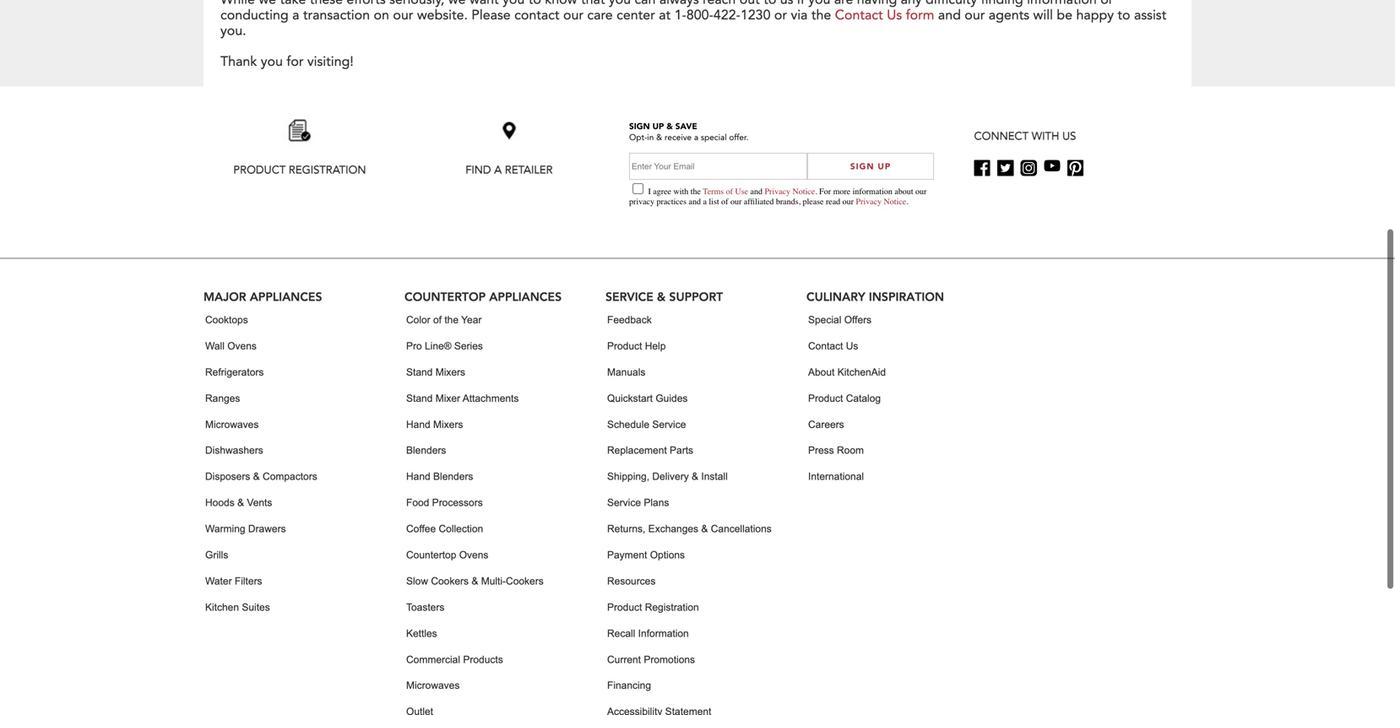 Task type: locate. For each thing, give the bounding box(es) containing it.
2 appliances from the left
[[489, 289, 562, 305]]

1 vertical spatial us
[[1063, 129, 1077, 144]]

care
[[587, 6, 613, 24]]

1 vertical spatial the
[[445, 314, 459, 326]]

2 horizontal spatial our
[[965, 6, 985, 24]]

& inside returns, exchanges & cancellations link
[[701, 523, 708, 535]]

2 horizontal spatial us
[[1063, 129, 1077, 144]]

contact down special
[[808, 340, 843, 352]]

stand left 'mixer'
[[406, 393, 433, 404]]

kitchen
[[205, 602, 239, 613]]

information
[[638, 628, 689, 639]]

1 vertical spatial service
[[607, 497, 641, 509]]

1 horizontal spatial product registration link
[[607, 595, 699, 621]]

efforts
[[347, 0, 386, 9]]

product registration image
[[283, 114, 317, 164]]

us up "about kitchenaid"
[[846, 340, 859, 352]]

0 vertical spatial us
[[887, 6, 902, 24]]

will
[[1034, 6, 1053, 24]]

service down guides
[[652, 419, 686, 430]]

appliances right major
[[250, 289, 322, 305]]

microwaves up dishwashers
[[205, 419, 259, 430]]

feedback
[[607, 314, 652, 326]]

1 vertical spatial product registration
[[607, 602, 699, 613]]

us
[[887, 6, 902, 24], [1063, 129, 1077, 144], [846, 340, 859, 352]]

the inside while we take these efforts seriously, we want you to know that you can always reach out to us if you are having any difficulty finding information or conducting a transaction on our website. please contact our care center at 1-800-422-1230 or via the
[[812, 6, 831, 24]]

us left form
[[887, 6, 902, 24]]

to left assist
[[1118, 6, 1131, 24]]

blenders down hand mixers link
[[406, 445, 446, 456]]

0 horizontal spatial or
[[775, 6, 787, 24]]

hand up food
[[406, 471, 431, 482]]

0 vertical spatial microwaves
[[205, 419, 259, 430]]

our right on
[[393, 6, 413, 24]]

ovens
[[227, 340, 257, 352], [459, 549, 489, 561]]

our inside and our agents will be happy to assist you.
[[965, 6, 985, 24]]

having
[[857, 0, 897, 9]]

0 vertical spatial ovens
[[227, 340, 257, 352]]

product registration link
[[195, 114, 405, 178], [607, 595, 699, 621]]

install
[[701, 471, 728, 482]]

the
[[812, 6, 831, 24], [445, 314, 459, 326]]

product catalog
[[808, 393, 881, 404]]

0 horizontal spatial microwaves
[[205, 419, 259, 430]]

800-
[[687, 6, 714, 24]]

mixers up 'mixer'
[[436, 367, 465, 378]]

1 horizontal spatial microwaves
[[406, 680, 460, 692]]

international link
[[808, 464, 864, 490]]

financing link
[[607, 673, 651, 699]]

& up vents
[[253, 471, 260, 482]]

hand for hand mixers
[[406, 419, 431, 430]]

stand down pro
[[406, 367, 433, 378]]

exchanges
[[648, 523, 699, 535]]

1230
[[741, 6, 771, 24]]

you right the if
[[809, 0, 831, 9]]

countertop
[[405, 289, 486, 305]]

1 horizontal spatial the
[[812, 6, 831, 24]]

appliances
[[250, 289, 322, 305], [489, 289, 562, 305]]

0 vertical spatial registration
[[289, 163, 366, 178]]

are
[[834, 0, 854, 9]]

1 appliances from the left
[[250, 289, 322, 305]]

0 horizontal spatial the
[[445, 314, 459, 326]]

attachments
[[463, 393, 519, 404]]

financing
[[607, 680, 651, 692]]

0 horizontal spatial we
[[259, 0, 276, 9]]

1 vertical spatial hand
[[406, 471, 431, 482]]

1 horizontal spatial product registration
[[607, 602, 699, 613]]

food processors
[[406, 497, 483, 509]]

disposers & compactors
[[205, 471, 317, 482]]

countertop ovens link
[[406, 542, 489, 568]]

the right via
[[812, 6, 831, 24]]

0 vertical spatial contact
[[835, 6, 883, 24]]

0 vertical spatial stand
[[406, 367, 433, 378]]

to left know
[[529, 0, 541, 9]]

us for contact us form
[[887, 6, 902, 24]]

1 vertical spatial contact
[[808, 340, 843, 352]]

visit us on pinterest image
[[1068, 160, 1084, 176]]

room
[[837, 445, 864, 456]]

disposers & compactors link
[[205, 464, 317, 490]]

processors
[[432, 497, 483, 509]]

service up returns,
[[607, 497, 641, 509]]

2 vertical spatial us
[[846, 340, 859, 352]]

1 horizontal spatial cookers
[[506, 576, 544, 587]]

service plans link
[[607, 490, 669, 516]]

contact inside footer menu element
[[808, 340, 843, 352]]

2 we from the left
[[448, 0, 466, 9]]

blenders
[[406, 445, 446, 456], [433, 471, 473, 482]]

blenders link
[[406, 438, 446, 464]]

0 horizontal spatial appliances
[[250, 289, 322, 305]]

1 stand from the top
[[406, 367, 433, 378]]

1 vertical spatial microwaves link
[[406, 673, 460, 699]]

schedule service link
[[607, 412, 686, 438]]

find a retailer
[[466, 163, 553, 178]]

we left want
[[448, 0, 466, 9]]

stand for stand mixer attachments
[[406, 393, 433, 404]]

ranges link
[[205, 385, 240, 412]]

0 horizontal spatial microwaves link
[[205, 412, 259, 438]]

1 hand from the top
[[406, 419, 431, 430]]

stand
[[406, 367, 433, 378], [406, 393, 433, 404]]

plans
[[644, 497, 669, 509]]

registration
[[289, 163, 366, 178], [645, 602, 699, 613]]

ovens for wall ovens
[[227, 340, 257, 352]]

appliances right countertop
[[489, 289, 562, 305]]

stand inside stand mixers "link"
[[406, 367, 433, 378]]

0 vertical spatial the
[[812, 6, 831, 24]]

commercial
[[406, 654, 460, 665]]

1 horizontal spatial registration
[[645, 602, 699, 613]]

pro line® series
[[406, 340, 483, 352]]

1 we from the left
[[259, 0, 276, 9]]

service plans
[[607, 497, 669, 509]]

you right want
[[503, 0, 525, 9]]

happy
[[1077, 6, 1114, 24]]

1 horizontal spatial our
[[563, 6, 584, 24]]

compactors
[[263, 471, 317, 482]]

contact for contact us
[[808, 340, 843, 352]]

cooktops link
[[205, 307, 248, 333]]

0 horizontal spatial registration
[[289, 163, 366, 178]]

& left multi-
[[472, 576, 478, 587]]

product
[[234, 163, 286, 178], [607, 340, 642, 352], [808, 393, 843, 404], [607, 602, 642, 613]]

0 vertical spatial mixers
[[436, 367, 465, 378]]

mixers inside stand mixers "link"
[[436, 367, 465, 378]]

toasters link
[[406, 595, 445, 621]]

ovens right 'wall'
[[227, 340, 257, 352]]

product registration link up recall information at the bottom of page
[[607, 595, 699, 621]]

0 horizontal spatial ovens
[[227, 340, 257, 352]]

international
[[808, 471, 864, 482]]

service & support
[[606, 289, 723, 305]]

our right and
[[965, 6, 985, 24]]

1 horizontal spatial us
[[887, 6, 902, 24]]

culinary inspiration
[[807, 289, 944, 305]]

to left us
[[764, 0, 777, 9]]

slow cookers & multi-cookers link
[[406, 568, 544, 595]]

shipping, delivery & install link
[[607, 464, 728, 490]]

hand mixers link
[[406, 412, 463, 438]]

us right with
[[1063, 129, 1077, 144]]

recall
[[607, 628, 636, 639]]

cooktops
[[205, 314, 248, 326]]

1 vertical spatial stand
[[406, 393, 433, 404]]

stand for stand mixers
[[406, 367, 433, 378]]

& inside the hoods & vents link
[[237, 497, 244, 509]]

microwaves down commercial
[[406, 680, 460, 692]]

visit our youtube channel image
[[1044, 160, 1061, 171]]

contact for contact us form
[[835, 6, 883, 24]]

follow us on twitter image
[[998, 160, 1014, 176]]

major
[[204, 289, 246, 305]]

hand up blenders 'link'
[[406, 419, 431, 430]]

contact left the any
[[835, 6, 883, 24]]

& inside slow cookers & multi-cookers link
[[472, 576, 478, 587]]

1 vertical spatial registration
[[645, 602, 699, 613]]

blenders up processors
[[433, 471, 473, 482]]

we left take at the left top
[[259, 0, 276, 9]]

microwaves for top microwaves link
[[205, 419, 259, 430]]

0 vertical spatial hand
[[406, 419, 431, 430]]

for
[[287, 53, 304, 71]]

our left care
[[563, 6, 584, 24]]

special offers
[[808, 314, 872, 326]]

ovens up slow cookers & multi-cookers
[[459, 549, 489, 561]]

microwaves
[[205, 419, 259, 430], [406, 680, 460, 692]]

product registration link down the for
[[195, 114, 405, 178]]

1 horizontal spatial we
[[448, 0, 466, 9]]

color
[[406, 314, 431, 326]]

we
[[259, 0, 276, 9], [448, 0, 466, 9]]

stand mixer attachments
[[406, 393, 519, 404]]

with
[[1032, 129, 1060, 144]]

returns,
[[607, 523, 646, 535]]

mixers down 'mixer'
[[433, 419, 463, 430]]

connect
[[974, 129, 1029, 144]]

0 horizontal spatial us
[[846, 340, 859, 352]]

0 vertical spatial product registration link
[[195, 114, 405, 178]]

mixers inside hand mixers link
[[433, 419, 463, 430]]

& left install
[[692, 471, 699, 482]]

follow us on facebook image
[[974, 160, 991, 176]]

delivery
[[652, 471, 689, 482]]

wall ovens link
[[205, 333, 257, 359]]

1 vertical spatial mixers
[[433, 419, 463, 430]]

color of the year
[[406, 314, 482, 326]]

0 vertical spatial microwaves link
[[205, 412, 259, 438]]

year
[[461, 314, 482, 326]]

0 horizontal spatial our
[[393, 6, 413, 24]]

& right exchanges
[[701, 523, 708, 535]]

2 hand from the top
[[406, 471, 431, 482]]

quickstart guides
[[607, 393, 688, 404]]

special offers link
[[808, 307, 872, 333]]

disposers
[[205, 471, 250, 482]]

or right be
[[1101, 0, 1114, 9]]

water filters
[[205, 576, 262, 587]]

drawers
[[248, 523, 286, 535]]

1 horizontal spatial ovens
[[459, 549, 489, 561]]

1 vertical spatial ovens
[[459, 549, 489, 561]]

about kitchenaid
[[808, 367, 886, 378]]

color of the year link
[[406, 307, 482, 333]]

microwaves link down commercial
[[406, 673, 460, 699]]

1 horizontal spatial appliances
[[489, 289, 562, 305]]

us inside footer menu element
[[846, 340, 859, 352]]

stand inside stand mixer attachments link
[[406, 393, 433, 404]]

current
[[607, 654, 641, 665]]

0 horizontal spatial product registration
[[234, 163, 366, 178]]

2 stand from the top
[[406, 393, 433, 404]]

microwaves link up dishwashers
[[205, 412, 259, 438]]

product registration
[[234, 163, 366, 178], [607, 602, 699, 613]]

coffee collection link
[[406, 516, 483, 542]]

0 vertical spatial service
[[652, 419, 686, 430]]

2 horizontal spatial to
[[1118, 6, 1131, 24]]

& left vents
[[237, 497, 244, 509]]

the right "of"
[[445, 314, 459, 326]]

3 our from the left
[[965, 6, 985, 24]]

or left via
[[775, 6, 787, 24]]

hand blenders
[[406, 471, 473, 482]]

find
[[466, 163, 491, 178]]

0 horizontal spatial cookers
[[431, 576, 469, 587]]

that
[[581, 0, 605, 9]]

1 vertical spatial microwaves
[[406, 680, 460, 692]]



Task type: vqa. For each thing, say whether or not it's contained in the screenshot.
Product Registration link
yes



Task type: describe. For each thing, give the bounding box(es) containing it.
stand mixers
[[406, 367, 465, 378]]

& inside shipping, delivery & install link
[[692, 471, 699, 482]]

coffee
[[406, 523, 436, 535]]

kettles
[[406, 628, 437, 639]]

ovens for countertop ovens
[[459, 549, 489, 561]]

recall information link
[[607, 621, 689, 647]]

& right service
[[657, 289, 666, 305]]

schedule
[[607, 419, 650, 430]]

water
[[205, 576, 232, 587]]

1 cookers from the left
[[431, 576, 469, 587]]

hand for hand blenders
[[406, 471, 431, 482]]

current promotions
[[607, 654, 695, 665]]

promotions
[[644, 654, 695, 665]]

multi-
[[481, 576, 506, 587]]

line®
[[425, 340, 452, 352]]

form
[[906, 6, 935, 24]]

conducting
[[220, 6, 289, 24]]

1 vertical spatial product registration link
[[607, 595, 699, 621]]

the inside footer menu element
[[445, 314, 459, 326]]

warming drawers link
[[205, 516, 286, 542]]

offers
[[844, 314, 872, 326]]

registration inside footer menu element
[[645, 602, 699, 613]]

hand mixers
[[406, 419, 463, 430]]

0 horizontal spatial to
[[529, 0, 541, 9]]

0 horizontal spatial product registration link
[[195, 114, 405, 178]]

1 horizontal spatial service
[[652, 419, 686, 430]]

0 vertical spatial blenders
[[406, 445, 446, 456]]

support
[[669, 289, 723, 305]]

these
[[310, 0, 343, 9]]

1 vertical spatial blenders
[[433, 471, 473, 482]]

find a retailer image
[[492, 114, 526, 164]]

and our agents will be happy to assist you.
[[220, 6, 1167, 40]]

& inside disposers & compactors link
[[253, 471, 260, 482]]

want
[[470, 0, 499, 9]]

a
[[292, 6, 299, 24]]

quickstart guides link
[[607, 385, 688, 412]]

transaction
[[303, 6, 370, 24]]

suites
[[242, 602, 270, 613]]

difficulty
[[926, 0, 977, 9]]

information
[[1027, 0, 1097, 9]]

mixers for stand mixers
[[436, 367, 465, 378]]

countertop
[[406, 549, 456, 561]]

2 our from the left
[[563, 6, 584, 24]]

stand mixer attachments link
[[406, 385, 519, 412]]

grills link
[[205, 542, 228, 568]]

collection
[[439, 523, 483, 535]]

contact
[[515, 6, 560, 24]]

manuals link
[[607, 359, 646, 385]]

follow us on instagram image
[[1021, 160, 1037, 176]]

dishwashers
[[205, 445, 263, 456]]

seriously,
[[390, 0, 445, 9]]

food processors link
[[406, 490, 483, 516]]

filters
[[235, 576, 262, 587]]

payment options link
[[607, 542, 685, 568]]

wall
[[205, 340, 225, 352]]

1 horizontal spatial microwaves link
[[406, 673, 460, 699]]

us for contact us
[[846, 340, 859, 352]]

0 horizontal spatial service
[[607, 497, 641, 509]]

replacement parts link
[[607, 438, 694, 464]]

manuals
[[607, 367, 646, 378]]

press room link
[[808, 438, 864, 464]]

shipping, delivery & install
[[607, 471, 728, 482]]

careers
[[808, 419, 844, 430]]

product registration inside footer menu element
[[607, 602, 699, 613]]

recall information
[[607, 628, 689, 639]]

pro line® series link
[[406, 333, 483, 359]]

stand mixers link
[[406, 359, 465, 385]]

mixer
[[436, 393, 460, 404]]

appliances for countertop appliances
[[489, 289, 562, 305]]

service
[[606, 289, 654, 305]]

returns, exchanges & cancellations
[[607, 523, 772, 535]]

0 vertical spatial product registration
[[234, 163, 366, 178]]

warming drawers
[[205, 523, 286, 535]]

hoods & vents
[[205, 497, 272, 509]]

reach
[[703, 0, 736, 9]]

kitchen suites link
[[205, 595, 270, 621]]

series
[[454, 340, 483, 352]]

out
[[740, 0, 760, 9]]

a
[[494, 163, 502, 178]]

thank you for visiting!
[[220, 53, 354, 71]]

coffee collection
[[406, 523, 483, 535]]

press
[[808, 445, 834, 456]]

options
[[650, 549, 685, 561]]

assist
[[1135, 6, 1167, 24]]

microwaves for the rightmost microwaves link
[[406, 680, 460, 692]]

grills
[[205, 549, 228, 561]]

you.
[[220, 21, 246, 40]]

special
[[808, 314, 842, 326]]

footer menu element
[[195, 286, 1200, 716]]

422-
[[714, 6, 741, 24]]

product help
[[607, 340, 666, 352]]

can
[[635, 0, 656, 9]]

via
[[791, 6, 808, 24]]

always
[[660, 0, 699, 9]]

appliances for major appliances
[[250, 289, 322, 305]]

about kitchenaid link
[[808, 359, 886, 385]]

connect with us
[[974, 129, 1077, 144]]

1 our from the left
[[393, 6, 413, 24]]

to inside and our agents will be happy to assist you.
[[1118, 6, 1131, 24]]

you left can
[[609, 0, 631, 9]]

resources
[[607, 576, 656, 587]]

refrigerators
[[205, 367, 264, 378]]

contact us form
[[835, 6, 935, 24]]

you left the for
[[261, 53, 283, 71]]

1 horizontal spatial to
[[764, 0, 777, 9]]

visiting!
[[307, 53, 354, 71]]

slow cookers & multi-cookers
[[406, 576, 544, 587]]

1 horizontal spatial or
[[1101, 0, 1114, 9]]

take
[[280, 0, 306, 9]]

agents
[[989, 6, 1030, 24]]

major appliances
[[204, 289, 322, 305]]

kettles link
[[406, 621, 437, 647]]

kitchen suites
[[205, 602, 270, 613]]

2 cookers from the left
[[506, 576, 544, 587]]

mixers for hand mixers
[[433, 419, 463, 430]]



